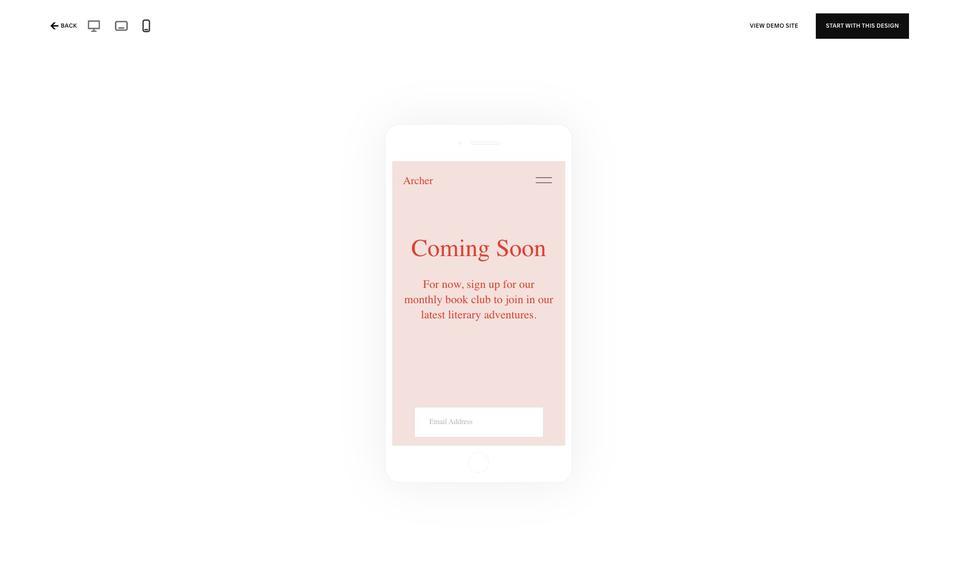 Task type: describe. For each thing, give the bounding box(es) containing it.
scheduling
[[184, 23, 224, 32]]

start
[[827, 22, 845, 29]]

start with this design
[[827, 22, 900, 29]]

tresoire image
[[74, 0, 323, 73]]

online store - portfolio - memberships - blog - scheduling - courses - services - local business
[[20, 23, 355, 32]]

preview template on a mobile device image
[[139, 19, 153, 33]]

memberships
[[107, 23, 155, 32]]

online
[[20, 23, 43, 32]]

back
[[61, 22, 77, 29]]

back button
[[48, 16, 80, 36]]

5 - from the left
[[226, 23, 229, 32]]

store
[[45, 23, 64, 32]]

demo
[[767, 22, 785, 29]]

clune
[[354, 477, 379, 486]]

preview template on a desktop device image
[[84, 18, 103, 33]]

site
[[787, 22, 799, 29]]

view
[[751, 22, 766, 29]]

design
[[877, 22, 900, 29]]

view demo site link
[[751, 13, 799, 39]]



Task type: locate. For each thing, give the bounding box(es) containing it.
oranssi image
[[635, 0, 884, 73]]

- left blog
[[157, 23, 160, 32]]

services
[[266, 23, 296, 32]]

- right courses
[[261, 23, 264, 32]]

- left courses
[[226, 23, 229, 32]]

- right blog
[[180, 23, 183, 32]]

7 - from the left
[[298, 23, 301, 32]]

local
[[303, 23, 321, 32]]

start with this design button
[[817, 13, 910, 39]]

this
[[863, 22, 876, 29]]

- right store on the top left of page
[[66, 23, 69, 32]]

preview template on a tablet device image
[[113, 18, 130, 34]]

view demo site
[[751, 22, 799, 29]]

portfolio
[[70, 23, 100, 32]]

3 - from the left
[[157, 23, 160, 32]]

blog
[[162, 23, 178, 32]]

- left local
[[298, 23, 301, 32]]

6 - from the left
[[261, 23, 264, 32]]

-
[[66, 23, 69, 32], [102, 23, 105, 32], [157, 23, 160, 32], [180, 23, 183, 32], [226, 23, 229, 32], [261, 23, 264, 32], [298, 23, 301, 32]]

with
[[846, 22, 861, 29]]

4 - from the left
[[180, 23, 183, 32]]

clune image
[[355, 135, 603, 467]]

courses
[[230, 23, 260, 32]]

1 - from the left
[[66, 23, 69, 32]]

business
[[323, 23, 355, 32]]

2 - from the left
[[102, 23, 105, 32]]

- left preview template on a tablet device icon
[[102, 23, 105, 32]]



Task type: vqa. For each thing, say whether or not it's contained in the screenshot.
the 'memberships'
yes



